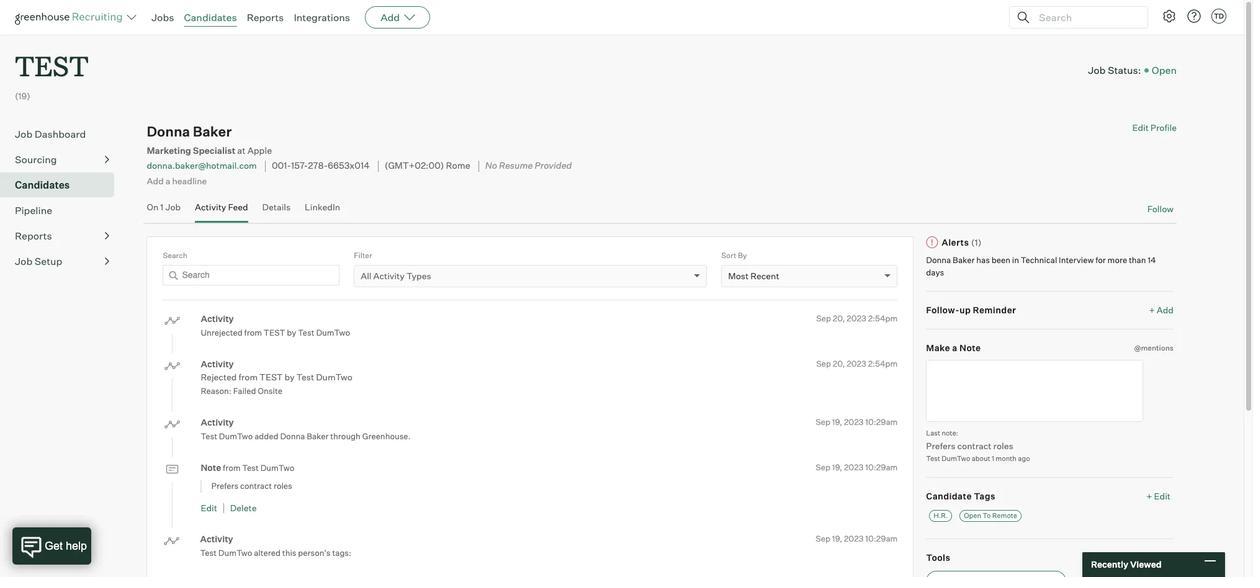 Task type: locate. For each thing, give the bounding box(es) containing it.
add inside popup button
[[381, 11, 400, 24]]

activity right all
[[374, 271, 405, 281]]

0 horizontal spatial 1
[[160, 202, 164, 212]]

2 vertical spatial baker
[[307, 431, 329, 441]]

1 vertical spatial add
[[147, 176, 164, 186]]

1 vertical spatial note
[[201, 462, 221, 473]]

make a note
[[927, 342, 981, 353]]

donna right added
[[280, 431, 305, 441]]

0 horizontal spatial candidates link
[[15, 178, 109, 193]]

unrejected from test by test dumtwo
[[201, 328, 350, 338]]

baker inside donna baker marketing specialist at apple
[[193, 123, 232, 140]]

job left setup
[[15, 255, 32, 268]]

greenhouse recruiting image
[[15, 10, 127, 25]]

reports
[[247, 11, 284, 24], [15, 230, 52, 242]]

test for rejected
[[260, 372, 283, 383]]

2 horizontal spatial baker
[[953, 255, 975, 265]]

roles down note from test dumtwo
[[274, 481, 292, 491]]

0 horizontal spatial a
[[166, 176, 170, 186]]

edit link
[[201, 503, 217, 513]]

0 horizontal spatial note
[[201, 462, 221, 473]]

19, for test dumtwo added donna baker through greenhouse.
[[833, 417, 843, 427]]

baker for donna baker has been in technical interview for more than 14 days
[[953, 255, 975, 265]]

contract inside last note: prefers contract roles test dumtwo               about 1 month               ago
[[958, 441, 992, 451]]

2 2:54pm from the top
[[868, 359, 898, 369]]

donna for donna baker marketing specialist at apple
[[147, 123, 190, 140]]

donna up days
[[927, 255, 951, 265]]

donna up marketing
[[147, 123, 190, 140]]

donna
[[147, 123, 190, 140], [927, 255, 951, 265], [280, 431, 305, 441]]

job dashboard
[[15, 128, 86, 140]]

reason:
[[201, 386, 232, 396]]

baker left through
[[307, 431, 329, 441]]

baker inside donna baker has been in technical interview for more than 14 days
[[953, 255, 975, 265]]

0 horizontal spatial baker
[[193, 123, 232, 140]]

1 vertical spatial sep 20, 2023 2:54pm
[[817, 359, 898, 369]]

1 right on
[[160, 202, 164, 212]]

job up sourcing
[[15, 128, 32, 140]]

2 sep 20, 2023 2:54pm from the top
[[817, 359, 898, 369]]

1 horizontal spatial a
[[953, 342, 958, 353]]

+ for + edit
[[1147, 491, 1153, 502]]

activity down reason: at bottom
[[201, 417, 234, 428]]

1 vertical spatial open
[[964, 511, 982, 520]]

1 vertical spatial sep 19, 2023 10:29am
[[816, 462, 898, 472]]

19, for test dumtwo altered this person's tags:
[[833, 534, 843, 544]]

0 vertical spatial 10:29am
[[866, 417, 898, 427]]

types
[[407, 271, 431, 281]]

month
[[996, 454, 1017, 463]]

0 vertical spatial note
[[960, 342, 981, 353]]

from inside rejected from test by test dumtwo reason: failed onsite
[[239, 372, 258, 383]]

2 horizontal spatial add
[[1157, 305, 1174, 315]]

donna baker marketing specialist at apple
[[147, 123, 272, 157]]

interview
[[1059, 255, 1094, 265]]

+ add
[[1150, 305, 1174, 315]]

3 10:29am from the top
[[866, 534, 898, 544]]

a
[[166, 176, 170, 186], [953, 342, 958, 353]]

candidates link
[[184, 11, 237, 24], [15, 178, 109, 193]]

test up onsite
[[260, 372, 283, 383]]

a left headline
[[166, 176, 170, 186]]

20, for rejected from test by test dumtwo
[[833, 359, 845, 369]]

1 horizontal spatial reports link
[[247, 11, 284, 24]]

0 horizontal spatial donna
[[147, 123, 190, 140]]

candidates link up pipeline link
[[15, 178, 109, 193]]

1 sep 19, 2023 10:29am from the top
[[816, 417, 898, 427]]

0 horizontal spatial contract
[[240, 481, 272, 491]]

1 vertical spatial baker
[[953, 255, 975, 265]]

a right make
[[953, 342, 958, 353]]

by
[[287, 328, 296, 338], [285, 372, 295, 383]]

0 horizontal spatial edit
[[201, 503, 217, 513]]

test dumtwo altered this person's tags:
[[200, 548, 351, 558]]

by down unrejected from test by test dumtwo
[[285, 372, 295, 383]]

1 vertical spatial +
[[1147, 491, 1153, 502]]

0 vertical spatial contract
[[958, 441, 992, 451]]

1 horizontal spatial open
[[1152, 64, 1177, 76]]

001-157-278-6653x014
[[272, 161, 370, 172]]

test down 'edit' link on the bottom left
[[200, 548, 217, 558]]

0 vertical spatial reports
[[247, 11, 284, 24]]

1 vertical spatial 19,
[[833, 462, 843, 472]]

1 horizontal spatial donna
[[280, 431, 305, 441]]

0 vertical spatial from
[[244, 328, 262, 338]]

sep 20, 2023 2:54pm for unrejected from test by test dumtwo
[[817, 314, 898, 324]]

2 vertical spatial add
[[1157, 305, 1174, 315]]

test
[[15, 47, 89, 84], [264, 328, 285, 338], [260, 372, 283, 383]]

+ inside + edit link
[[1147, 491, 1153, 502]]

sep for test dumtwo altered this person's tags:
[[816, 534, 831, 544]]

activity for unrejected from test by test dumtwo
[[201, 314, 234, 324]]

candidate
[[927, 491, 972, 502]]

1 vertical spatial candidates
[[15, 179, 70, 191]]

1 20, from the top
[[833, 314, 845, 324]]

activity up unrejected
[[201, 314, 234, 324]]

contract up about
[[958, 441, 992, 451]]

1 horizontal spatial contract
[[958, 441, 992, 451]]

note:
[[942, 429, 959, 438]]

+ inside + add link
[[1150, 305, 1155, 315]]

1 vertical spatial 10:29am
[[866, 462, 898, 472]]

0 vertical spatial donna
[[147, 123, 190, 140]]

2 20, from the top
[[833, 359, 845, 369]]

test
[[298, 328, 315, 338], [297, 372, 314, 383], [201, 431, 217, 441], [927, 454, 941, 463], [242, 463, 259, 473], [200, 548, 217, 558]]

1 vertical spatial a
[[953, 342, 958, 353]]

0 vertical spatial add
[[381, 11, 400, 24]]

delete
[[230, 503, 257, 513]]

0 vertical spatial prefers
[[927, 441, 956, 451]]

1 vertical spatial reports link
[[15, 229, 109, 244]]

test up rejected from test by test dumtwo reason: failed onsite
[[298, 328, 315, 338]]

prefers inside last note: prefers contract roles test dumtwo               about 1 month               ago
[[927, 441, 956, 451]]

+ edit
[[1147, 491, 1171, 502]]

None text field
[[927, 360, 1144, 422]]

1 horizontal spatial prefers
[[927, 441, 956, 451]]

1 vertical spatial test
[[264, 328, 285, 338]]

10:29am for test dumtwo added donna baker through greenhouse.
[[866, 417, 898, 427]]

edit for 'edit' link on the bottom left
[[201, 503, 217, 513]]

candidates right jobs
[[184, 11, 237, 24]]

1 vertical spatial candidates link
[[15, 178, 109, 193]]

activity for test dumtwo altered this person's tags:
[[200, 534, 233, 545]]

1 horizontal spatial edit
[[1133, 122, 1149, 133]]

provided
[[535, 161, 572, 172]]

person's
[[298, 548, 331, 558]]

0 vertical spatial edit
[[1133, 122, 1149, 133]]

2 vertical spatial test
[[260, 372, 283, 383]]

2 vertical spatial from
[[223, 463, 241, 473]]

3 19, from the top
[[833, 534, 843, 544]]

14
[[1148, 255, 1157, 265]]

test down "last"
[[927, 454, 941, 463]]

from up failed
[[239, 372, 258, 383]]

1 sep 20, 2023 2:54pm from the top
[[817, 314, 898, 324]]

0 vertical spatial candidates
[[184, 11, 237, 24]]

add for add a headline
[[147, 176, 164, 186]]

1 19, from the top
[[833, 417, 843, 427]]

0 horizontal spatial open
[[964, 511, 982, 520]]

0 vertical spatial a
[[166, 176, 170, 186]]

recent
[[751, 271, 780, 281]]

candidates down sourcing
[[15, 179, 70, 191]]

2 vertical spatial 10:29am
[[866, 534, 898, 544]]

2023 for unrejected from test by test dumtwo
[[847, 314, 867, 324]]

resume
[[499, 161, 533, 172]]

details
[[262, 202, 291, 212]]

jobs
[[152, 11, 174, 24]]

job inside "link"
[[15, 255, 32, 268]]

activity up rejected
[[201, 359, 234, 369]]

1 vertical spatial by
[[285, 372, 295, 383]]

0 vertical spatial open
[[1152, 64, 1177, 76]]

+
[[1150, 305, 1155, 315], [1147, 491, 1153, 502]]

this
[[282, 548, 297, 558]]

sep 19, 2023 10:29am
[[816, 417, 898, 427], [816, 462, 898, 472], [816, 534, 898, 544]]

0 horizontal spatial reports
[[15, 230, 52, 242]]

2 horizontal spatial donna
[[927, 255, 951, 265]]

candidates
[[184, 11, 237, 24], [15, 179, 70, 191]]

configure image
[[1162, 9, 1177, 24]]

roles
[[994, 441, 1014, 451], [274, 481, 292, 491]]

1 2:54pm from the top
[[868, 314, 898, 324]]

reports link down pipeline link
[[15, 229, 109, 244]]

20, for unrejected from test by test dumtwo
[[833, 314, 845, 324]]

no resume provided
[[485, 161, 572, 172]]

job for job setup
[[15, 255, 32, 268]]

test down reason: at bottom
[[201, 431, 217, 441]]

0 vertical spatial sep 20, 2023 2:54pm
[[817, 314, 898, 324]]

0 horizontal spatial add
[[147, 176, 164, 186]]

open for open
[[1152, 64, 1177, 76]]

note right make
[[960, 342, 981, 353]]

0 vertical spatial +
[[1150, 305, 1155, 315]]

contract down note from test dumtwo
[[240, 481, 272, 491]]

td button
[[1212, 9, 1227, 24]]

0 vertical spatial 20,
[[833, 314, 845, 324]]

0 horizontal spatial reports link
[[15, 229, 109, 244]]

donna inside donna baker marketing specialist at apple
[[147, 123, 190, 140]]

test down unrejected from test by test dumtwo
[[297, 372, 314, 383]]

from up prefers contract roles
[[223, 463, 241, 473]]

roles up month
[[994, 441, 1014, 451]]

0 horizontal spatial roles
[[274, 481, 292, 491]]

2:54pm for rejected from test by test dumtwo
[[868, 359, 898, 369]]

dashboard
[[35, 128, 86, 140]]

1
[[160, 202, 164, 212], [992, 454, 995, 463]]

3 sep 19, 2023 10:29am from the top
[[816, 534, 898, 544]]

note up 'edit' link on the bottom left
[[201, 462, 221, 473]]

td
[[1214, 12, 1225, 20]]

2 vertical spatial edit
[[201, 503, 217, 513]]

greenhouse.
[[362, 431, 411, 441]]

setup
[[35, 255, 62, 268]]

2:54pm
[[868, 314, 898, 324], [868, 359, 898, 369]]

1 10:29am from the top
[[866, 417, 898, 427]]

prefers up 'edit' link on the bottom left
[[211, 481, 239, 491]]

open right the status:
[[1152, 64, 1177, 76]]

1 vertical spatial 20,
[[833, 359, 845, 369]]

tags:
[[332, 548, 351, 558]]

1 vertical spatial from
[[239, 372, 258, 383]]

test up rejected from test by test dumtwo reason: failed onsite
[[264, 328, 285, 338]]

1 vertical spatial 1
[[992, 454, 995, 463]]

alerts (1)
[[942, 237, 982, 247]]

2 horizontal spatial edit
[[1155, 491, 1171, 502]]

1 horizontal spatial add
[[381, 11, 400, 24]]

baker down alerts (1)
[[953, 255, 975, 265]]

reports down the pipeline
[[15, 230, 52, 242]]

h.r.
[[934, 511, 948, 520]]

baker up specialist
[[193, 123, 232, 140]]

1 vertical spatial 2:54pm
[[868, 359, 898, 369]]

0 vertical spatial by
[[287, 328, 296, 338]]

donna inside donna baker has been in technical interview for more than 14 days
[[927, 255, 951, 265]]

by inside rejected from test by test dumtwo reason: failed onsite
[[285, 372, 295, 383]]

follow-up reminder
[[927, 305, 1017, 315]]

1 right about
[[992, 454, 995, 463]]

a for add
[[166, 176, 170, 186]]

than
[[1129, 255, 1147, 265]]

sep for unrejected from test by test dumtwo
[[817, 314, 831, 324]]

sep 19, 2023 10:29am for test dumtwo altered this person's tags:
[[816, 534, 898, 544]]

from inside note from test dumtwo
[[223, 463, 241, 473]]

2 vertical spatial sep 19, 2023 10:29am
[[816, 534, 898, 544]]

0 horizontal spatial prefers
[[211, 481, 239, 491]]

0 vertical spatial baker
[[193, 123, 232, 140]]

donna for donna baker has been in technical interview for more than 14 days
[[927, 255, 951, 265]]

prefers down "last"
[[927, 441, 956, 451]]

job for job dashboard
[[15, 128, 32, 140]]

job for job status:
[[1089, 64, 1106, 76]]

by up rejected from test by test dumtwo reason: failed onsite
[[287, 328, 296, 338]]

reports left integrations link
[[247, 11, 284, 24]]

1 vertical spatial edit
[[1155, 491, 1171, 502]]

0 vertical spatial sep 19, 2023 10:29am
[[816, 417, 898, 427]]

job status:
[[1089, 64, 1142, 76]]

specialist
[[193, 145, 235, 157]]

+ for + add
[[1150, 305, 1155, 315]]

test up prefers contract roles
[[242, 463, 259, 473]]

test up "(19)"
[[15, 47, 89, 84]]

has
[[977, 255, 990, 265]]

test inside rejected from test by test dumtwo reason: failed onsite
[[260, 372, 283, 383]]

recently viewed
[[1092, 560, 1162, 570]]

from for unrejected
[[244, 328, 262, 338]]

2 vertical spatial 19,
[[833, 534, 843, 544]]

activity down 'edit' link on the bottom left
[[200, 534, 233, 545]]

1 horizontal spatial roles
[[994, 441, 1014, 451]]

candidates link right jobs
[[184, 11, 237, 24]]

1 horizontal spatial 1
[[992, 454, 995, 463]]

1 horizontal spatial candidates link
[[184, 11, 237, 24]]

1 vertical spatial contract
[[240, 481, 272, 491]]

0 vertical spatial roles
[[994, 441, 1014, 451]]

open left to
[[964, 511, 982, 520]]

10:29am
[[866, 417, 898, 427], [866, 462, 898, 472], [866, 534, 898, 544]]

job
[[1089, 64, 1106, 76], [15, 128, 32, 140], [165, 202, 181, 212], [15, 255, 32, 268]]

job left the status:
[[1089, 64, 1106, 76]]

marketing
[[147, 145, 191, 157]]

sep
[[817, 314, 831, 324], [817, 359, 831, 369], [816, 417, 831, 427], [816, 462, 831, 472], [816, 534, 831, 544]]

no
[[485, 161, 497, 172]]

from for note
[[223, 463, 241, 473]]

reports link left integrations link
[[247, 11, 284, 24]]

from right unrejected
[[244, 328, 262, 338]]

0 vertical spatial 2:54pm
[[868, 314, 898, 324]]

on 1 job link
[[147, 202, 181, 220]]

activity left feed
[[195, 202, 226, 212]]

19,
[[833, 417, 843, 427], [833, 462, 843, 472], [833, 534, 843, 544]]

dumtwo inside note from test dumtwo
[[261, 463, 294, 473]]

job dashboard link
[[15, 127, 109, 142]]

technical
[[1021, 255, 1058, 265]]

add button
[[365, 6, 430, 29]]

remote
[[993, 511, 1018, 520]]

0 vertical spatial 1
[[160, 202, 164, 212]]

0 vertical spatial 19,
[[833, 417, 843, 427]]

1 vertical spatial donna
[[927, 255, 951, 265]]

activity
[[195, 202, 226, 212], [374, 271, 405, 281], [201, 314, 234, 324], [201, 359, 234, 369], [201, 417, 234, 428], [200, 534, 233, 545]]



Task type: describe. For each thing, give the bounding box(es) containing it.
2 10:29am from the top
[[866, 462, 898, 472]]

sep 19, 2023 10:29am for test dumtwo added donna baker through greenhouse.
[[816, 417, 898, 427]]

2023 for test dumtwo added donna baker through greenhouse.
[[844, 417, 864, 427]]

follow-
[[927, 305, 960, 315]]

apple
[[248, 145, 272, 157]]

follow
[[1148, 204, 1174, 214]]

test for unrejected
[[264, 328, 285, 338]]

headline
[[172, 176, 207, 186]]

for
[[1096, 255, 1106, 265]]

edit profile
[[1133, 122, 1177, 133]]

about
[[972, 454, 991, 463]]

sep for rejected from test by test dumtwo
[[817, 359, 831, 369]]

all
[[361, 271, 372, 281]]

sep 20, 2023 2:54pm for rejected from test by test dumtwo
[[817, 359, 898, 369]]

1 horizontal spatial reports
[[247, 11, 284, 24]]

job setup link
[[15, 254, 109, 269]]

0 vertical spatial reports link
[[247, 11, 284, 24]]

test dumtwo added donna baker through greenhouse.
[[201, 431, 411, 441]]

rome
[[446, 161, 470, 172]]

(19)
[[15, 91, 30, 101]]

by for rejected
[[285, 372, 295, 383]]

delete link
[[230, 503, 257, 513]]

@mentions
[[1135, 343, 1174, 352]]

(1)
[[972, 237, 982, 247]]

integrations link
[[294, 11, 350, 24]]

jobs link
[[152, 11, 174, 24]]

1 vertical spatial reports
[[15, 230, 52, 242]]

roles inside last note: prefers contract roles test dumtwo               about 1 month               ago
[[994, 441, 1014, 451]]

candidate tags
[[927, 491, 996, 502]]

2 sep 19, 2023 10:29am from the top
[[816, 462, 898, 472]]

ago
[[1019, 454, 1030, 463]]

test link
[[15, 35, 89, 86]]

rejected
[[201, 372, 237, 383]]

job right on
[[165, 202, 181, 212]]

search
[[163, 251, 187, 260]]

on 1 job
[[147, 202, 181, 212]]

by
[[738, 251, 747, 260]]

10:29am for test dumtwo altered this person's tags:
[[866, 534, 898, 544]]

activity for rejected from test by test dumtwo
[[201, 359, 234, 369]]

(gmt+02:00)
[[385, 161, 444, 172]]

2 19, from the top
[[833, 462, 843, 472]]

Search text field
[[1036, 8, 1137, 26]]

edit for edit profile
[[1133, 122, 1149, 133]]

edit profile link
[[1133, 122, 1177, 133]]

in
[[1013, 255, 1020, 265]]

baker for donna baker marketing specialist at apple
[[193, 123, 232, 140]]

2023 for test dumtwo altered this person's tags:
[[844, 534, 864, 544]]

most recent option
[[728, 271, 780, 281]]

tools
[[927, 552, 951, 563]]

all activity types
[[361, 271, 431, 281]]

follow link
[[1148, 203, 1174, 215]]

a for make
[[953, 342, 958, 353]]

001-
[[272, 161, 291, 172]]

feed
[[228, 202, 248, 212]]

days
[[927, 267, 945, 277]]

open to remote
[[964, 511, 1018, 520]]

through
[[331, 431, 361, 441]]

2:54pm for unrejected from test by test dumtwo
[[868, 314, 898, 324]]

donna.baker@hotmail.com
[[147, 161, 257, 171]]

add a headline
[[147, 176, 207, 186]]

+ add link
[[1150, 304, 1174, 316]]

sourcing
[[15, 153, 57, 166]]

pipeline
[[15, 204, 52, 217]]

unrejected
[[201, 328, 243, 338]]

1 horizontal spatial note
[[960, 342, 981, 353]]

dumtwo inside last note: prefers contract roles test dumtwo               about 1 month               ago
[[942, 454, 971, 463]]

by for unrejected
[[287, 328, 296, 338]]

details link
[[262, 202, 291, 220]]

filter
[[354, 251, 372, 260]]

from for rejected
[[239, 372, 258, 383]]

test inside rejected from test by test dumtwo reason: failed onsite
[[297, 372, 314, 383]]

linkedin
[[305, 202, 340, 212]]

2 vertical spatial donna
[[280, 431, 305, 441]]

1 inside last note: prefers contract roles test dumtwo               about 1 month               ago
[[992, 454, 995, 463]]

reminder
[[973, 305, 1017, 315]]

test inside note from test dumtwo
[[242, 463, 259, 473]]

rejected from test by test dumtwo reason: failed onsite
[[201, 372, 353, 396]]

open to remote link
[[960, 510, 1022, 522]]

activity for test dumtwo added donna baker through greenhouse.
[[201, 417, 234, 428]]

sort by
[[722, 251, 747, 260]]

test inside last note: prefers contract roles test dumtwo               about 1 month               ago
[[927, 454, 941, 463]]

@mentions link
[[1135, 342, 1174, 354]]

6653x014
[[328, 161, 370, 172]]

make
[[927, 342, 951, 353]]

h.r. link
[[930, 510, 953, 522]]

+ edit link
[[1144, 488, 1174, 505]]

2023 for rejected from test by test dumtwo
[[847, 359, 867, 369]]

sep for test dumtwo added donna baker through greenhouse.
[[816, 417, 831, 427]]

0 vertical spatial test
[[15, 47, 89, 84]]

job setup
[[15, 255, 62, 268]]

1 vertical spatial roles
[[274, 481, 292, 491]]

tags
[[974, 491, 996, 502]]

donna.baker@hotmail.com link
[[147, 161, 257, 171]]

1 horizontal spatial candidates
[[184, 11, 237, 24]]

failed
[[233, 386, 256, 396]]

1 horizontal spatial baker
[[307, 431, 329, 441]]

most
[[728, 271, 749, 281]]

Search text field
[[163, 265, 339, 286]]

pipeline link
[[15, 203, 109, 218]]

at
[[237, 145, 246, 157]]

linkedin link
[[305, 202, 340, 220]]

added
[[255, 431, 279, 441]]

0 horizontal spatial candidates
[[15, 179, 70, 191]]

sort
[[722, 251, 737, 260]]

integrations
[[294, 11, 350, 24]]

0 vertical spatial candidates link
[[184, 11, 237, 24]]

add for add
[[381, 11, 400, 24]]

278-
[[308, 161, 328, 172]]

157-
[[291, 161, 308, 172]]

recently
[[1092, 560, 1129, 570]]

dumtwo inside rejected from test by test dumtwo reason: failed onsite
[[316, 372, 353, 383]]

last
[[927, 429, 941, 438]]

activity feed
[[195, 202, 248, 212]]

onsite
[[258, 386, 282, 396]]

last note: prefers contract roles test dumtwo               about 1 month               ago
[[927, 429, 1030, 463]]

open for open to remote
[[964, 511, 982, 520]]

on
[[147, 202, 159, 212]]

altered
[[254, 548, 281, 558]]

profile
[[1151, 122, 1177, 133]]

td button
[[1210, 6, 1229, 26]]

alerts
[[942, 237, 969, 247]]

note from test dumtwo
[[201, 462, 294, 473]]

1 vertical spatial prefers
[[211, 481, 239, 491]]

more
[[1108, 255, 1128, 265]]



Task type: vqa. For each thing, say whether or not it's contained in the screenshot.
middle 10:29am
yes



